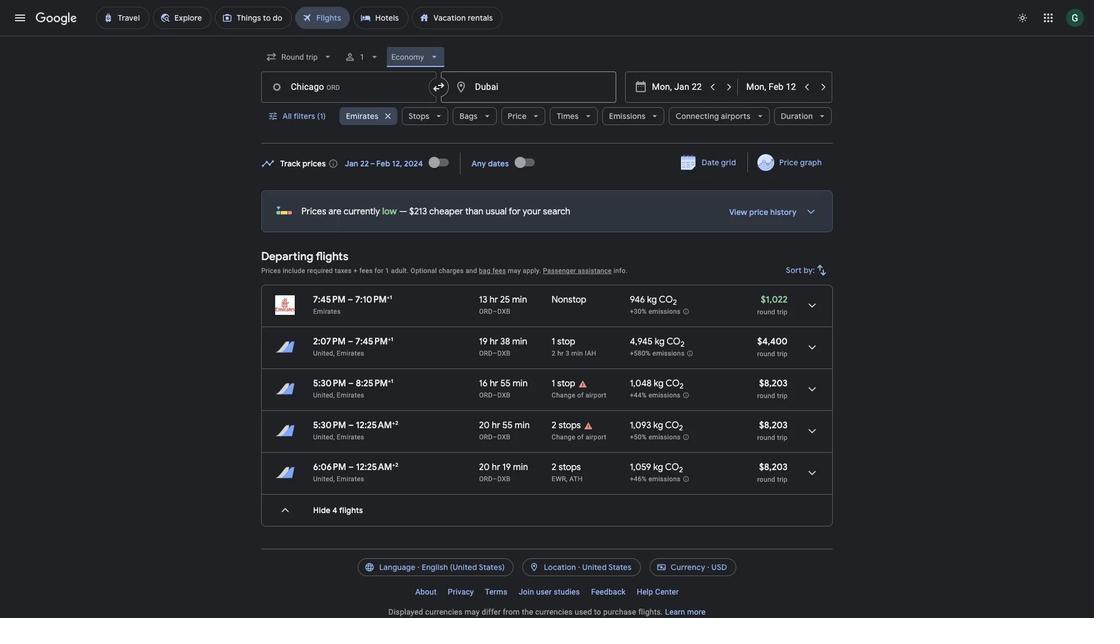 Task type: locate. For each thing, give the bounding box(es) containing it.
co up the +30% emissions
[[659, 294, 673, 305]]

ord inside 20 hr 19 min ord – dxb
[[479, 475, 493, 483]]

trip left flight details. leaves o'hare international airport at 5:30 pm on monday, january 22 and arrives at dubai international airport at 8:25 pm on tuesday, january 23. icon
[[777, 392, 788, 400]]

7:45 pm inside "2:07 pm – 7:45 pm + 1"
[[356, 336, 388, 347]]

2 stops from the top
[[559, 462, 581, 473]]

2
[[673, 298, 677, 307], [681, 340, 685, 349], [552, 350, 556, 357], [680, 382, 684, 391], [395, 419, 399, 427], [552, 420, 557, 431], [679, 423, 683, 433], [396, 461, 399, 469], [552, 462, 557, 473], [679, 465, 683, 475]]

1 currencies from the left
[[425, 608, 463, 617]]

16 hr 55 min ord – dxb
[[479, 378, 528, 399]]

kg
[[647, 294, 657, 305], [655, 336, 665, 347], [654, 378, 664, 389], [654, 420, 664, 431], [654, 462, 664, 473]]

emirates down 6:06 pm – 12:25 am + 2
[[337, 475, 364, 483]]

$8,203
[[760, 378, 788, 389], [760, 420, 788, 431], [760, 462, 788, 473]]

layover (1 of 2) is a 3 hr layover in newark. transfer here from laguardia airport to newark liberty international airport. layover (2 of 2) is a 2 hr layover at athens international airport "eleftherios venizelos" in athens. element
[[552, 433, 625, 442]]

sort
[[786, 265, 802, 275]]

co inside 946 kg co 2
[[659, 294, 673, 305]]

2 stops flight. element
[[552, 420, 581, 433], [552, 462, 581, 475]]

1 inside 1 popup button
[[360, 52, 365, 61]]

$4,400 round trip
[[758, 336, 788, 358]]

2 $8,203 round trip from the top
[[758, 420, 788, 442]]

hr inside 19 hr 38 min ord – dxb
[[490, 336, 498, 347]]

0 vertical spatial flights
[[316, 250, 349, 264]]

are
[[329, 206, 342, 217]]

4 trip from the top
[[777, 434, 788, 442]]

required
[[307, 267, 333, 275]]

min for 20 hr 19 min
[[513, 462, 528, 473]]

1 ord from the top
[[479, 308, 493, 316]]

2 united, emirates from the top
[[313, 391, 364, 399]]

1 stop from the top
[[558, 336, 576, 347]]

1 inside 1 stop flight. element
[[552, 378, 555, 389]]

co up "+580% emissions"
[[667, 336, 681, 347]]

$213
[[409, 206, 427, 217]]

1 vertical spatial change of airport
[[552, 433, 607, 441]]

Arrival time: 12:25 AM on  Wednesday, January 24. text field
[[356, 461, 399, 473]]

+ inside 6:06 pm – 12:25 am + 2
[[392, 461, 396, 469]]

passenger
[[543, 267, 576, 275]]

prices down the departing
[[261, 267, 281, 275]]

jan 22 – feb 12, 2024
[[345, 158, 423, 168]]

1 stop flight. element
[[552, 336, 576, 349], [552, 378, 576, 391]]

20 for 20 hr 55 min
[[479, 420, 490, 431]]

flight details. leaves o'hare international airport at 7:45 pm on monday, january 22 and arrives at dubai international airport at 7:10 pm on tuesday, january 23. image
[[799, 292, 826, 319]]

change of airport down 2 stops
[[552, 433, 607, 441]]

– left 8:25 pm
[[348, 378, 354, 389]]

ord down 13 in the left top of the page
[[479, 308, 493, 316]]

emirates down 5:30 pm – 12:25 am + 2
[[337, 433, 364, 441]]

1 vertical spatial 12:25 am
[[356, 462, 392, 473]]

kg inside 946 kg co 2
[[647, 294, 657, 305]]

None search field
[[261, 44, 833, 144]]

kg up the +30% emissions
[[647, 294, 657, 305]]

trip down 8203 us dollars text field
[[777, 476, 788, 484]]

– right 6:06 pm text box
[[348, 462, 354, 473]]

stops for 2 stops ewr , ath
[[559, 462, 581, 473]]

united, down 6:06 pm
[[313, 475, 335, 483]]

hr for 13 hr 25 min
[[490, 294, 498, 305]]

0 vertical spatial change
[[552, 391, 576, 399]]

4 united, from the top
[[313, 475, 335, 483]]

change inside layover (1 of 1) is a 2 hr 15 min layover in new york. transfer here from laguardia airport to john f. kennedy international airport. element
[[552, 391, 576, 399]]

20 inside 20 hr 55 min ord – dxb
[[479, 420, 490, 431]]

19 down 20 hr 55 min ord – dxb
[[503, 462, 511, 473]]

8203 us dollars text field left flight details. leaves o'hare international airport at 5:30 pm on monday, january 22 and arrives at dubai international airport at 12:25 am on wednesday, january 24. icon
[[760, 420, 788, 431]]

1 united, from the top
[[313, 350, 335, 357]]

kg inside 1,048 kg co 2
[[654, 378, 664, 389]]

8203 us dollars text field for 1,048
[[760, 378, 788, 389]]

airport down iah
[[586, 391, 607, 399]]

round left flight details. leaves o'hare international airport at 5:30 pm on monday, january 22 and arrives at dubai international airport at 8:25 pm on tuesday, january 23. icon
[[758, 392, 776, 400]]

19 inside 19 hr 38 min ord – dxb
[[479, 336, 488, 347]]

round inside $1,022 round trip
[[758, 308, 776, 316]]

4
[[333, 505, 338, 515]]

$8,203 left the flight details. leaves o'hare international airport at 6:06 pm on monday, january 22 and arrives at dubai international airport at 12:25 am on wednesday, january 24. icon
[[760, 462, 788, 473]]

min down 20 hr 55 min ord – dxb
[[513, 462, 528, 473]]

+ inside 7:45 pm – 7:10 pm + 1
[[387, 294, 390, 301]]

ord up 16
[[479, 350, 493, 357]]

20 down 16 hr 55 min ord – dxb
[[479, 420, 490, 431]]

round for 4,945
[[758, 350, 776, 358]]

stop inside 1 stop 2 hr 3 min iah
[[558, 336, 576, 347]]

change
[[552, 391, 576, 399], [552, 433, 576, 441]]

1 stop 2 hr 3 min iah
[[552, 336, 597, 357]]

1 horizontal spatial may
[[508, 267, 521, 275]]

0 horizontal spatial 7:45 pm
[[313, 294, 346, 305]]

5:30 pm for 12:25 am
[[313, 420, 346, 431]]

2 stops flight. element down layover (1 of 1) is a 2 hr 15 min layover in new york. transfer here from laguardia airport to john f. kennedy international airport. element on the right of page
[[552, 420, 581, 433]]

– right departure time: 2:07 pm. text field on the left bottom
[[348, 336, 353, 347]]

4 dxb from the top
[[498, 433, 511, 441]]

find the best price region
[[261, 149, 833, 182]]

2 1 stop flight. element from the top
[[552, 378, 576, 391]]

stops inside 2 stops ewr , ath
[[559, 462, 581, 473]]

$8,203 round trip left the flight details. leaves o'hare international airport at 6:06 pm on monday, january 22 and arrives at dubai international airport at 12:25 am on wednesday, january 24. icon
[[758, 462, 788, 484]]

leaves o'hare international airport at 7:45 pm on monday, january 22 and arrives at dubai international airport at 7:10 pm on tuesday, january 23. element
[[313, 294, 392, 305]]

1
[[360, 52, 365, 61], [385, 267, 389, 275], [390, 294, 392, 301], [391, 336, 393, 343], [552, 336, 555, 347], [391, 378, 393, 385], [552, 378, 555, 389]]

states
[[609, 562, 632, 572]]

round down $4,400
[[758, 350, 776, 358]]

– down total duration 20 hr 19 min. element
[[493, 475, 498, 483]]

emirates down leaves o'hare international airport at 5:30 pm on monday, january 22 and arrives at dubai international airport at 8:25 pm on tuesday, january 23. element
[[337, 391, 364, 399]]

usual
[[486, 206, 507, 217]]

trip for 4,945
[[777, 350, 788, 358]]

1 vertical spatial airport
[[586, 433, 607, 441]]

kg inside the "1,093 kg co 2"
[[654, 420, 664, 431]]

emissions down the "1,093 kg co 2"
[[649, 433, 681, 441]]

946 kg co 2
[[630, 294, 677, 307]]

iah
[[585, 350, 597, 357]]

united, emirates
[[313, 350, 364, 357], [313, 391, 364, 399], [313, 433, 364, 441], [313, 475, 364, 483]]

currencies down "privacy" link
[[425, 608, 463, 617]]

emissions for 4,945
[[653, 350, 685, 358]]

7:45 pm up arrival time: 8:25 pm on  tuesday, january 23. text field on the left of the page
[[356, 336, 388, 347]]

min right 38
[[513, 336, 528, 347]]

united, emirates down 6:06 pm
[[313, 475, 364, 483]]

1 airport from the top
[[586, 391, 607, 399]]

airport for stop
[[586, 391, 607, 399]]

change of airport inside layover (1 of 2) is a 3 hr layover in newark. transfer here from laguardia airport to newark liberty international airport. layover (2 of 2) is a 2 hr layover at athens international airport "eleftherios venizelos" in athens. element
[[552, 433, 607, 441]]

dxb down total duration 20 hr 19 min. element
[[498, 475, 511, 483]]

layover (1 of 2) is a 2 hr 16 min layover at newark liberty international airport in newark. layover (2 of 2) is a 2 hr layover at athens international airport "eleftherios venizelos" in athens. element
[[552, 475, 625, 484]]

5 dxb from the top
[[498, 475, 511, 483]]

55 right 16
[[501, 378, 511, 389]]

change inside layover (1 of 2) is a 3 hr layover in newark. transfer here from laguardia airport to newark liberty international airport. layover (2 of 2) is a 2 hr layover at athens international airport "eleftherios venizelos" in athens. element
[[552, 433, 576, 441]]

kg up +44% emissions
[[654, 378, 664, 389]]

1 vertical spatial stops
[[559, 462, 581, 473]]

4 round from the top
[[758, 434, 776, 442]]

1 vertical spatial may
[[465, 608, 480, 617]]

united, emirates down 5:30 pm text field
[[313, 391, 364, 399]]

hr for 20 hr 19 min
[[492, 462, 501, 473]]

2 20 from the top
[[479, 462, 490, 473]]

round for 946
[[758, 308, 776, 316]]

$8,203 for 1,093
[[760, 420, 788, 431]]

+ for 13 hr 25 min
[[387, 294, 390, 301]]

nonstop flight. element
[[552, 294, 587, 307]]

2 change from the top
[[552, 433, 576, 441]]

trip down $1,022
[[777, 308, 788, 316]]

hide 4 flights image
[[272, 497, 299, 524]]

ord inside 20 hr 55 min ord – dxb
[[479, 433, 493, 441]]

– inside 5:30 pm – 8:25 pm + 1
[[348, 378, 354, 389]]

2 inside 1,048 kg co 2
[[680, 382, 684, 391]]

trip for 1,059
[[777, 476, 788, 484]]

currencies down join user studies
[[536, 608, 573, 617]]

trip for 1,048
[[777, 392, 788, 400]]

1 fees from the left
[[359, 267, 373, 275]]

adult.
[[391, 267, 409, 275]]

flight details. leaves o'hare international airport at 5:30 pm on monday, january 22 and arrives at dubai international airport at 8:25 pm on tuesday, january 23. image
[[799, 376, 826, 403]]

3 $8,203 from the top
[[760, 462, 788, 473]]

1 vertical spatial 2 stops flight. element
[[552, 462, 581, 475]]

min inside 13 hr 25 min ord – dxb
[[512, 294, 527, 305]]

1 stop flight. element up 3
[[552, 336, 576, 349]]

0 vertical spatial 7:45 pm
[[313, 294, 346, 305]]

$8,203 round trip left flight details. leaves o'hare international airport at 5:30 pm on monday, january 22 and arrives at dubai international airport at 8:25 pm on tuesday, january 23. icon
[[758, 378, 788, 400]]

of inside layover (1 of 1) is a 2 hr 15 min layover in new york. transfer here from laguardia airport to john f. kennedy international airport. element
[[577, 391, 584, 399]]

ord for 20 hr 55 min
[[479, 433, 493, 441]]

co inside 1,048 kg co 2
[[666, 378, 680, 389]]

price inside popup button
[[508, 111, 527, 121]]

trip left flight details. leaves o'hare international airport at 5:30 pm on monday, january 22 and arrives at dubai international airport at 12:25 am on wednesday, january 24. icon
[[777, 434, 788, 442]]

total duration 16 hr 55 min. element
[[479, 378, 552, 391]]

0 horizontal spatial prices
[[261, 267, 281, 275]]

stop up layover (1 of 1) is a 2 hr 15 min layover in new york. transfer here from laguardia airport to john f. kennedy international airport. element on the right of page
[[558, 378, 576, 389]]

price inside button
[[780, 157, 798, 168]]

12:25 am for 6:06 pm
[[356, 462, 392, 473]]

2 vertical spatial $8,203
[[760, 462, 788, 473]]

1 inside 5:30 pm – 8:25 pm + 1
[[391, 378, 393, 385]]

0 vertical spatial price
[[508, 111, 527, 121]]

1 round from the top
[[758, 308, 776, 316]]

55 down 16 hr 55 min ord – dxb
[[503, 420, 513, 431]]

1 dxb from the top
[[498, 308, 511, 316]]

1 horizontal spatial prices
[[302, 206, 327, 217]]

round inside $4,400 round trip
[[758, 350, 776, 358]]

none search field containing all filters (1)
[[261, 44, 833, 144]]

united, emirates for 20 hr 19 min
[[313, 475, 364, 483]]

3 united, emirates from the top
[[313, 433, 364, 441]]

united, down 2:07 pm
[[313, 350, 335, 357]]

1 5:30 pm from the top
[[313, 378, 346, 389]]

1 vertical spatial 8203 us dollars text field
[[760, 420, 788, 431]]

0 vertical spatial 19
[[479, 336, 488, 347]]

Return text field
[[747, 72, 798, 102]]

+30%
[[630, 308, 647, 316]]

airports
[[721, 111, 751, 121]]

4 united, emirates from the top
[[313, 475, 364, 483]]

+50% emissions
[[630, 433, 681, 441]]

0 vertical spatial 1 stop flight. element
[[552, 336, 576, 349]]

may left 'differ'
[[465, 608, 480, 617]]

3 trip from the top
[[777, 392, 788, 400]]

none text field inside search box
[[261, 71, 437, 103]]

round down 8203 us dollars text field
[[758, 476, 776, 484]]

2 inside 6:06 pm – 12:25 am + 2
[[396, 461, 399, 469]]

of up 2 stops
[[577, 391, 584, 399]]

round down $1,022
[[758, 308, 776, 316]]

1 stops from the top
[[559, 420, 581, 431]]

0 vertical spatial 8203 us dollars text field
[[760, 378, 788, 389]]

– right 5:30 pm text box
[[348, 420, 354, 431]]

1 vertical spatial of
[[577, 433, 584, 441]]

terms link
[[480, 583, 513, 601]]

0 vertical spatial 55
[[501, 378, 511, 389]]

min for 13 hr 25 min
[[512, 294, 527, 305]]

total duration 13 hr 25 min. element
[[479, 294, 552, 307]]

min inside 20 hr 55 min ord – dxb
[[515, 420, 530, 431]]

22 – feb
[[360, 158, 390, 168]]

0 vertical spatial 2 stops flight. element
[[552, 420, 581, 433]]

fees right taxes
[[359, 267, 373, 275]]

+44% emissions
[[630, 392, 681, 399]]

5:30 pm – 8:25 pm + 1
[[313, 378, 393, 389]]

5 ord from the top
[[479, 475, 493, 483]]

co up +50% emissions
[[665, 420, 679, 431]]

+ for 20 hr 55 min
[[392, 419, 395, 427]]

1 vertical spatial 5:30 pm
[[313, 420, 346, 431]]

2 currencies from the left
[[536, 608, 573, 617]]

departing flights main content
[[261, 149, 833, 536]]

may left apply.
[[508, 267, 521, 275]]

55
[[501, 378, 511, 389], [503, 420, 513, 431]]

$8,203 round trip for 1,048
[[758, 378, 788, 400]]

—
[[399, 206, 407, 217]]

learn more about tracked prices image
[[328, 158, 338, 168]]

+ inside "2:07 pm – 7:45 pm + 1"
[[388, 336, 391, 343]]

1 vertical spatial for
[[375, 267, 384, 275]]

hr inside 13 hr 25 min ord – dxb
[[490, 294, 498, 305]]

min right 16
[[513, 378, 528, 389]]

1 vertical spatial prices
[[261, 267, 281, 275]]

5:30 pm
[[313, 378, 346, 389], [313, 420, 346, 431]]

change of airport down 1 stop
[[552, 391, 607, 399]]

+46% emissions
[[630, 475, 681, 483]]

1 vertical spatial 7:45 pm
[[356, 336, 388, 347]]

learn
[[665, 608, 685, 617]]

None text field
[[261, 71, 437, 103]]

flights right the 4
[[339, 505, 363, 515]]

0 vertical spatial stop
[[558, 336, 576, 347]]

1 $8,203 round trip from the top
[[758, 378, 788, 400]]

price for price graph
[[780, 157, 798, 168]]

0 horizontal spatial 19
[[479, 336, 488, 347]]

3 united, from the top
[[313, 433, 335, 441]]

1 horizontal spatial fees
[[493, 267, 506, 275]]

stops up ,
[[559, 462, 581, 473]]

8203 US dollars text field
[[760, 378, 788, 389], [760, 420, 788, 431]]

change down 1 stop
[[552, 391, 576, 399]]

grid
[[722, 157, 737, 168]]

2 united, from the top
[[313, 391, 335, 399]]

prices for prices include required taxes + fees for 1 adult. optional charges and bag fees may apply. passenger assistance
[[261, 267, 281, 275]]

0 vertical spatial $8,203
[[760, 378, 788, 389]]

main menu image
[[13, 11, 27, 25]]

$8,203 for 1,048
[[760, 378, 788, 389]]

55 inside 16 hr 55 min ord – dxb
[[501, 378, 511, 389]]

1 12:25 am from the top
[[356, 420, 392, 431]]

5:30 pm inside 5:30 pm – 8:25 pm + 1
[[313, 378, 346, 389]]

3 $8,203 round trip from the top
[[758, 462, 788, 484]]

1 of from the top
[[577, 391, 584, 399]]

privacy link
[[442, 583, 480, 601]]

privacy
[[448, 588, 474, 596]]

2 dxb from the top
[[498, 350, 511, 357]]

hr right 16
[[490, 378, 498, 389]]

airport
[[586, 391, 607, 399], [586, 433, 607, 441]]

1 change of airport from the top
[[552, 391, 607, 399]]

hr inside 20 hr 19 min ord – dxb
[[492, 462, 501, 473]]

1 vertical spatial 1 stop flight. element
[[552, 378, 576, 391]]

2 $8,203 from the top
[[760, 420, 788, 431]]

+44%
[[630, 392, 647, 399]]

0 vertical spatial 5:30 pm
[[313, 378, 346, 389]]

dxb inside 20 hr 19 min ord – dxb
[[498, 475, 511, 483]]

1 vertical spatial flights
[[339, 505, 363, 515]]

emissions button
[[603, 103, 665, 130]]

differ
[[482, 608, 501, 617]]

departing flights
[[261, 250, 349, 264]]

co inside 1,059 kg co 2
[[665, 462, 679, 473]]

may inside departing flights main content
[[508, 267, 521, 275]]

the
[[522, 608, 533, 617]]

0 vertical spatial 12:25 am
[[356, 420, 392, 431]]

1 horizontal spatial price
[[780, 157, 798, 168]]

13
[[479, 294, 488, 305]]

1,048
[[630, 378, 652, 389]]

0 vertical spatial 20
[[479, 420, 490, 431]]

1 vertical spatial price
[[780, 157, 798, 168]]

1,093
[[630, 420, 652, 431]]

2 stop from the top
[[558, 378, 576, 389]]

trip
[[777, 308, 788, 316], [777, 350, 788, 358], [777, 392, 788, 400], [777, 434, 788, 442], [777, 476, 788, 484]]

12:25 am
[[356, 420, 392, 431], [356, 462, 392, 473]]

$8,203 round trip up 8203 us dollars text field
[[758, 420, 788, 442]]

min
[[512, 294, 527, 305], [513, 336, 528, 347], [572, 350, 583, 357], [513, 378, 528, 389], [515, 420, 530, 431], [513, 462, 528, 473]]

kg inside 4,945 kg co 2
[[655, 336, 665, 347]]

0 vertical spatial prices
[[302, 206, 327, 217]]

1 inside "2:07 pm – 7:45 pm + 1"
[[391, 336, 393, 343]]

0 vertical spatial $8,203 round trip
[[758, 378, 788, 400]]

5:30 pm up 5:30 pm text box
[[313, 378, 346, 389]]

ord for 20 hr 19 min
[[479, 475, 493, 483]]

passenger assistance button
[[543, 267, 612, 275]]

round for 1,048
[[758, 392, 776, 400]]

2 inside 1 stop 2 hr 3 min iah
[[552, 350, 556, 357]]

2 12:25 am from the top
[[356, 462, 392, 473]]

0 vertical spatial change of airport
[[552, 391, 607, 399]]

trip inside $4,400 round trip
[[777, 350, 788, 358]]

1 vertical spatial stop
[[558, 378, 576, 389]]

1 button
[[340, 44, 385, 70]]

hr left 38
[[490, 336, 498, 347]]

5:30 pm inside 5:30 pm – 12:25 am + 2
[[313, 420, 346, 431]]

ewr
[[552, 475, 566, 483]]

12:25 am up arrival time: 12:25 am on  wednesday, january 24. text field
[[356, 420, 392, 431]]

emissions for 1,048
[[649, 392, 681, 399]]

5:30 pm – 12:25 am + 2
[[313, 419, 399, 431]]

0 horizontal spatial currencies
[[425, 608, 463, 617]]

+ inside 5:30 pm – 8:25 pm + 1
[[388, 378, 391, 385]]

dxb inside 13 hr 25 min ord – dxb
[[498, 308, 511, 316]]

ord down 16
[[479, 391, 493, 399]]

None text field
[[441, 71, 617, 103]]

2 inside 5:30 pm – 12:25 am + 2
[[395, 419, 399, 427]]

flight details. leaves o'hare international airport at 2:07 pm on monday, january 22 and arrives at dubai international airport at 7:45 pm on tuesday, january 23. image
[[799, 334, 826, 361]]

2 trip from the top
[[777, 350, 788, 358]]

55 for 20
[[503, 420, 513, 431]]

1 vertical spatial $8,203 round trip
[[758, 420, 788, 442]]

$8,203 round trip for 1,093
[[758, 420, 788, 442]]

price for price
[[508, 111, 527, 121]]

prices for prices are currently low — $213 cheaper than usual for your search
[[302, 206, 327, 217]]

– down "total duration 13 hr 25 min." element in the top of the page
[[493, 308, 498, 316]]

3 round from the top
[[758, 392, 776, 400]]

1 vertical spatial $8,203
[[760, 420, 788, 431]]

min inside 19 hr 38 min ord – dxb
[[513, 336, 528, 347]]

(united
[[450, 562, 477, 572]]

of for 1 stop
[[577, 391, 584, 399]]

emissions for 946
[[649, 308, 681, 316]]

hr inside 20 hr 55 min ord – dxb
[[492, 420, 501, 431]]

7:45 pm inside 7:45 pm – 7:10 pm + 1
[[313, 294, 346, 305]]

– down total duration 19 hr 38 min. element
[[493, 350, 498, 357]]

emirates for 20 hr 55 min
[[337, 433, 364, 441]]

2 inside 946 kg co 2
[[673, 298, 677, 307]]

emirates for 20 hr 19 min
[[337, 475, 364, 483]]

2 airport from the top
[[586, 433, 607, 441]]

1 2 stops flight. element from the top
[[552, 420, 581, 433]]

2 inside 4,945 kg co 2
[[681, 340, 685, 349]]

1,059
[[630, 462, 652, 473]]

about link
[[410, 583, 442, 601]]

1 horizontal spatial for
[[509, 206, 521, 217]]

track
[[280, 158, 301, 168]]

co for 4,945
[[667, 336, 681, 347]]

2 vertical spatial $8,203 round trip
[[758, 462, 788, 484]]

connecting airports
[[676, 111, 751, 121]]

0 vertical spatial may
[[508, 267, 521, 275]]

of down 2 stops
[[577, 433, 584, 441]]

$8,203 round trip for 1,059
[[758, 462, 788, 484]]

min right 3
[[572, 350, 583, 357]]

change down 2 stops
[[552, 433, 576, 441]]

0 vertical spatial stops
[[559, 420, 581, 431]]

5:30 pm for 8:25 pm
[[313, 378, 346, 389]]

6:06 pm
[[313, 462, 346, 473]]

20 down 20 hr 55 min ord – dxb
[[479, 462, 490, 473]]

currencies
[[425, 608, 463, 617], [536, 608, 573, 617]]

ord for 19 hr 38 min
[[479, 350, 493, 357]]

dxb down total duration 16 hr 55 min. 'element'
[[498, 391, 511, 399]]

filters
[[294, 111, 315, 121]]

– left 7:10 pm
[[348, 294, 353, 305]]

united, down 5:30 pm text field
[[313, 391, 335, 399]]

trip inside $1,022 round trip
[[777, 308, 788, 316]]

+ inside 5:30 pm – 12:25 am + 2
[[392, 419, 395, 427]]

stops
[[409, 111, 430, 121]]

7:45 pm down required at the top left
[[313, 294, 346, 305]]

5 round from the top
[[758, 476, 776, 484]]

min for 19 hr 38 min
[[513, 336, 528, 347]]

$8,203 left flight details. leaves o'hare international airport at 5:30 pm on monday, january 22 and arrives at dubai international airport at 12:25 am on wednesday, january 24. icon
[[760, 420, 788, 431]]

1 trip from the top
[[777, 308, 788, 316]]

min inside 20 hr 19 min ord – dxb
[[513, 462, 528, 473]]

dxb for 13 hr 25 min
[[498, 308, 511, 316]]

ord inside 13 hr 25 min ord – dxb
[[479, 308, 493, 316]]

0 horizontal spatial price
[[508, 111, 527, 121]]

1 vertical spatial 55
[[503, 420, 513, 431]]

of inside layover (1 of 2) is a 3 hr layover in newark. transfer here from laguardia airport to newark liberty international airport. layover (2 of 2) is a 2 hr layover at athens international airport "eleftherios venizelos" in athens. element
[[577, 433, 584, 441]]

hr right 13 in the left top of the page
[[490, 294, 498, 305]]

5 trip from the top
[[777, 476, 788, 484]]

1 vertical spatial change
[[552, 433, 576, 441]]

2 change of airport from the top
[[552, 433, 607, 441]]

hr inside 16 hr 55 min ord – dxb
[[490, 378, 498, 389]]

bag fees button
[[479, 267, 506, 275]]

price
[[508, 111, 527, 121], [780, 157, 798, 168]]

8203 US dollars text field
[[760, 462, 788, 473]]

hr left 3
[[558, 350, 564, 357]]

co inside 4,945 kg co 2
[[667, 336, 681, 347]]

co inside the "1,093 kg co 2"
[[665, 420, 679, 431]]

center
[[656, 588, 679, 596]]

dxb inside 16 hr 55 min ord – dxb
[[498, 391, 511, 399]]

price graph button
[[750, 152, 831, 173]]

dxb for 20 hr 19 min
[[498, 475, 511, 483]]

prices left are
[[302, 206, 327, 217]]

3 ord from the top
[[479, 391, 493, 399]]

12:25 am inside 6:06 pm – 12:25 am + 2
[[356, 462, 392, 473]]

– down total duration 16 hr 55 min. 'element'
[[493, 391, 498, 399]]

kg up +46% emissions
[[654, 462, 664, 473]]

4 ord from the top
[[479, 433, 493, 441]]

None field
[[261, 47, 338, 67], [387, 47, 445, 67], [261, 47, 338, 67], [387, 47, 445, 67]]

hr down 20 hr 55 min ord – dxb
[[492, 462, 501, 473]]

55 inside 20 hr 55 min ord – dxb
[[503, 420, 513, 431]]

1,093 kg co 2
[[630, 420, 683, 433]]

0 horizontal spatial fees
[[359, 267, 373, 275]]

united, for 16 hr 55 min
[[313, 391, 335, 399]]

dxb inside 19 hr 38 min ord – dxb
[[498, 350, 511, 357]]

for left your
[[509, 206, 521, 217]]

dxb inside 20 hr 55 min ord – dxb
[[498, 433, 511, 441]]

1022 US dollars text field
[[761, 294, 788, 305]]

price left graph
[[780, 157, 798, 168]]

– inside 19 hr 38 min ord – dxb
[[493, 350, 498, 357]]

20 inside 20 hr 19 min ord – dxb
[[479, 462, 490, 473]]

co for 1,093
[[665, 420, 679, 431]]

emirates down leaves o'hare international airport at 2:07 pm on monday, january 22 and arrives at dubai international airport at 7:45 pm on tuesday, january 23. element
[[337, 350, 364, 357]]

view price history image
[[798, 198, 825, 225]]

1 horizontal spatial 19
[[503, 462, 511, 473]]

2 inside 2 stops ewr , ath
[[552, 462, 557, 473]]

2 5:30 pm from the top
[[313, 420, 346, 431]]

1 horizontal spatial currencies
[[536, 608, 573, 617]]

1 united, emirates from the top
[[313, 350, 364, 357]]

1 $8,203 from the top
[[760, 378, 788, 389]]

ord inside 16 hr 55 min ord – dxb
[[479, 391, 493, 399]]

19 left 38
[[479, 336, 488, 347]]

change for stop
[[552, 391, 576, 399]]

change for stops
[[552, 433, 576, 441]]

stops up layover (1 of 2) is a 3 hr layover in newark. transfer here from laguardia airport to newark liberty international airport. layover (2 of 2) is a 2 hr layover at athens international airport "eleftherios venizelos" in athens. element
[[559, 420, 581, 431]]

1 vertical spatial 20
[[479, 462, 490, 473]]

1 1 stop flight. element from the top
[[552, 336, 576, 349]]

about
[[415, 588, 437, 596]]

emissions down 4,945 kg co 2
[[653, 350, 685, 358]]

12:25 am inside 5:30 pm – 12:25 am + 2
[[356, 420, 392, 431]]

hr down 16 hr 55 min ord – dxb
[[492, 420, 501, 431]]

dxb down 'total duration 20 hr 55 min.' element
[[498, 433, 511, 441]]

1 20 from the top
[[479, 420, 490, 431]]

ord down 'total duration 20 hr 55 min.' element
[[479, 433, 493, 441]]

2 round from the top
[[758, 350, 776, 358]]

0 vertical spatial for
[[509, 206, 521, 217]]

and
[[466, 267, 477, 275]]

dxb down 38
[[498, 350, 511, 357]]

stop up 3
[[558, 336, 576, 347]]

0 vertical spatial of
[[577, 391, 584, 399]]

kg inside 1,059 kg co 2
[[654, 462, 664, 473]]

co for 946
[[659, 294, 673, 305]]

english
[[422, 562, 448, 572]]

2 ord from the top
[[479, 350, 493, 357]]

change of airport inside layover (1 of 1) is a 2 hr 15 min layover in new york. transfer here from laguardia airport to john f. kennedy international airport. element
[[552, 391, 607, 399]]

2 fees from the left
[[493, 267, 506, 275]]

20 hr 55 min ord – dxb
[[479, 420, 530, 441]]

round up 8203 us dollars text field
[[758, 434, 776, 442]]

0 vertical spatial airport
[[586, 391, 607, 399]]

2 stops flight. element up ,
[[552, 462, 581, 475]]

trip down 4400 us dollars text box
[[777, 350, 788, 358]]

2 of from the top
[[577, 433, 584, 441]]

emissions down 1,059 kg co 2
[[649, 475, 681, 483]]

5:30 pm down 5:30 pm text field
[[313, 420, 346, 431]]

1 stop flight. element down 3
[[552, 378, 576, 391]]

ord inside 19 hr 38 min ord – dxb
[[479, 350, 493, 357]]

from
[[503, 608, 520, 617]]

– inside 20 hr 55 min ord – dxb
[[493, 433, 498, 441]]

2 inside the "1,093 kg co 2"
[[679, 423, 683, 433]]

united, emirates down 2:07 pm
[[313, 350, 364, 357]]

1 change from the top
[[552, 391, 576, 399]]

3 dxb from the top
[[498, 391, 511, 399]]

2 inside 1,059 kg co 2
[[679, 465, 683, 475]]

trip for 946
[[777, 308, 788, 316]]

1 horizontal spatial 7:45 pm
[[356, 336, 388, 347]]

1 8203 us dollars text field from the top
[[760, 378, 788, 389]]

kg for 1,093
[[654, 420, 664, 431]]

ord for 16 hr 55 min
[[479, 391, 493, 399]]

min inside 16 hr 55 min ord – dxb
[[513, 378, 528, 389]]

2 8203 us dollars text field from the top
[[760, 420, 788, 431]]

12:25 am down arrival time: 12:25 am on  wednesday, january 24. text box
[[356, 462, 392, 473]]

1 vertical spatial 19
[[503, 462, 511, 473]]



Task type: vqa. For each thing, say whether or not it's contained in the screenshot.
the 4400 us dollars text field
yes



Task type: describe. For each thing, give the bounding box(es) containing it.
12:25 am for 5:30 pm
[[356, 420, 392, 431]]

Arrival time: 12:25 AM on  Wednesday, January 24. text field
[[356, 419, 399, 431]]

2 stops
[[552, 420, 581, 431]]

united, emirates for 16 hr 55 min
[[313, 391, 364, 399]]

Departure time: 6:06 PM. text field
[[313, 462, 346, 473]]

all filters (1)
[[283, 111, 326, 121]]

+580% emissions
[[630, 350, 685, 358]]

emirates down departure time: 7:45 pm. text box
[[313, 308, 341, 316]]

user
[[536, 588, 552, 596]]

to
[[594, 608, 601, 617]]

13 hr 25 min ord – dxb
[[479, 294, 527, 316]]

optional
[[411, 267, 437, 275]]

change of airport for 2 stops
[[552, 433, 607, 441]]

united, emirates for 20 hr 55 min
[[313, 433, 364, 441]]

view price history
[[730, 207, 797, 217]]

help center
[[637, 588, 679, 596]]

hr for 16 hr 55 min
[[490, 378, 498, 389]]

– inside "2:07 pm – 7:45 pm + 1"
[[348, 336, 353, 347]]

kg for 946
[[647, 294, 657, 305]]

+ for 20 hr 19 min
[[392, 461, 396, 469]]

swap origin and destination. image
[[432, 80, 446, 94]]

nonstop
[[552, 294, 587, 305]]

hide 4 flights
[[313, 505, 363, 515]]

bags
[[460, 111, 478, 121]]

Arrival time: 7:10 PM on  Tuesday, January 23. text field
[[355, 294, 392, 305]]

19 inside 20 hr 19 min ord – dxb
[[503, 462, 511, 473]]

more
[[688, 608, 706, 617]]

kg for 1,059
[[654, 462, 664, 473]]

Arrival time: 7:45 PM on  Tuesday, January 23. text field
[[356, 336, 393, 347]]

leaves o'hare international airport at 2:07 pm on monday, january 22 and arrives at dubai international airport at 7:45 pm on tuesday, january 23. element
[[313, 336, 393, 347]]

12,
[[392, 158, 402, 168]]

leaves o'hare international airport at 5:30 pm on monday, january 22 and arrives at dubai international airport at 8:25 pm on tuesday, january 23. element
[[313, 378, 393, 389]]

used
[[575, 608, 592, 617]]

usd
[[712, 562, 727, 572]]

cheaper
[[429, 206, 463, 217]]

location
[[544, 562, 576, 572]]

total duration 20 hr 55 min. element
[[479, 420, 552, 433]]

hr for 20 hr 55 min
[[492, 420, 501, 431]]

stop for 1 stop 2 hr 3 min iah
[[558, 336, 576, 347]]

20 hr 19 min ord – dxb
[[479, 462, 528, 483]]

min for 20 hr 55 min
[[515, 420, 530, 431]]

co for 1,059
[[665, 462, 679, 473]]

7:10 pm
[[355, 294, 387, 305]]

stops for 2 stops
[[559, 420, 581, 431]]

departing
[[261, 250, 314, 264]]

Departure text field
[[652, 72, 704, 102]]

1 inside 7:45 pm – 7:10 pm + 1
[[390, 294, 392, 301]]

4,945 kg co 2
[[630, 336, 685, 349]]

feedback link
[[586, 583, 631, 601]]

prices are currently low — $213 cheaper than usual for your search
[[302, 206, 571, 217]]

16
[[479, 378, 488, 389]]

search
[[543, 206, 571, 217]]

graph
[[800, 157, 822, 168]]

8203 us dollars text field for 1,093
[[760, 420, 788, 431]]

– inside 6:06 pm – 12:25 am + 2
[[348, 462, 354, 473]]

hr for 19 hr 38 min
[[490, 336, 498, 347]]

– inside 13 hr 25 min ord – dxb
[[493, 308, 498, 316]]

dxb for 20 hr 55 min
[[498, 433, 511, 441]]

airport for stops
[[586, 433, 607, 441]]

date
[[702, 157, 720, 168]]

price
[[750, 207, 769, 217]]

4,945
[[630, 336, 653, 347]]

currency
[[671, 562, 706, 572]]

any
[[472, 158, 486, 168]]

all filters (1) button
[[261, 103, 335, 130]]

change of airport for 1 stop
[[552, 391, 607, 399]]

– inside 7:45 pm – 7:10 pm + 1
[[348, 294, 353, 305]]

stop for 1 stop
[[558, 378, 576, 389]]

min inside 1 stop 2 hr 3 min iah
[[572, 350, 583, 357]]

times
[[557, 111, 579, 121]]

38
[[501, 336, 510, 347]]

dxb for 16 hr 55 min
[[498, 391, 511, 399]]

Departure time: 5:30 PM. text field
[[313, 378, 346, 389]]

united
[[583, 562, 607, 572]]

total duration 20 hr 19 min. element
[[479, 462, 552, 475]]

7:45 pm – 7:10 pm + 1
[[313, 294, 392, 305]]

– inside 20 hr 19 min ord – dxb
[[493, 475, 498, 483]]

prices
[[303, 158, 326, 168]]

dates
[[488, 158, 509, 168]]

emissions
[[609, 111, 646, 121]]

emissions for 1,093
[[649, 433, 681, 441]]

studies
[[554, 588, 580, 596]]

2 2 stops flight. element from the top
[[552, 462, 581, 475]]

55 for 16
[[501, 378, 511, 389]]

view
[[730, 207, 748, 217]]

united, for 20 hr 55 min
[[313, 433, 335, 441]]

layover (1 of 1) is a 2 hr 15 min layover in new york. transfer here from laguardia airport to john f. kennedy international airport. element
[[552, 391, 625, 400]]

bag
[[479, 267, 491, 275]]

$4,400
[[758, 336, 788, 347]]

times button
[[550, 103, 598, 130]]

currently
[[344, 206, 380, 217]]

dxb for 19 hr 38 min
[[498, 350, 511, 357]]

connecting
[[676, 111, 719, 121]]

united, for 20 hr 19 min
[[313, 475, 335, 483]]

leaves o'hare international airport at 6:06 pm on monday, january 22 and arrives at dubai international airport at 12:25 am on wednesday, january 24. element
[[313, 461, 399, 473]]

english (united states)
[[422, 562, 505, 572]]

hr inside 1 stop 2 hr 3 min iah
[[558, 350, 564, 357]]

+ for 16 hr 55 min
[[388, 378, 391, 385]]

help
[[637, 588, 654, 596]]

round for 1,093
[[758, 434, 776, 442]]

Departure time: 5:30 PM. text field
[[313, 420, 346, 431]]

prices include required taxes + fees for 1 adult. optional charges and bag fees may apply. passenger assistance
[[261, 267, 612, 275]]

emirates inside popup button
[[346, 111, 379, 121]]

of for 2 stops
[[577, 433, 584, 441]]

+50%
[[630, 433, 647, 441]]

Arrival time: 8:25 PM on  Tuesday, January 23. text field
[[356, 378, 393, 389]]

join
[[519, 588, 534, 596]]

$1,022
[[761, 294, 788, 305]]

change appearance image
[[1010, 4, 1037, 31]]

duration button
[[774, 103, 832, 130]]

2 stops ewr , ath
[[552, 462, 583, 483]]

emirates for 19 hr 38 min
[[337, 350, 364, 357]]

2:07 pm – 7:45 pm + 1
[[313, 336, 393, 347]]

ord for 13 hr 25 min
[[479, 308, 493, 316]]

flight details. leaves o'hare international airport at 5:30 pm on monday, january 22 and arrives at dubai international airport at 12:25 am on wednesday, january 24. image
[[799, 418, 826, 445]]

0 horizontal spatial may
[[465, 608, 480, 617]]

kg for 1,048
[[654, 378, 664, 389]]

trip for 1,093
[[777, 434, 788, 442]]

ath
[[570, 475, 583, 483]]

0 horizontal spatial for
[[375, 267, 384, 275]]

total duration 19 hr 38 min. element
[[479, 336, 552, 349]]

united, for 19 hr 38 min
[[313, 350, 335, 357]]

+30% emissions
[[630, 308, 681, 316]]

+ for 19 hr 38 min
[[388, 336, 391, 343]]

bags button
[[453, 103, 497, 130]]

2:07 pm
[[313, 336, 346, 347]]

$8,203 for 1,059
[[760, 462, 788, 473]]

leaves o'hare international airport at 5:30 pm on monday, january 22 and arrives at dubai international airport at 12:25 am on wednesday, january 24. element
[[313, 419, 399, 431]]

emirates for 16 hr 55 min
[[337, 391, 364, 399]]

hide
[[313, 505, 331, 515]]

4400 US dollars text field
[[758, 336, 788, 347]]

round for 1,059
[[758, 476, 776, 484]]

jan
[[345, 158, 359, 168]]

1 inside 1 stop 2 hr 3 min iah
[[552, 336, 555, 347]]

– inside 5:30 pm – 12:25 am + 2
[[348, 420, 354, 431]]

– inside 16 hr 55 min ord – dxb
[[493, 391, 498, 399]]

by:
[[804, 265, 815, 275]]

3
[[566, 350, 570, 357]]

946
[[630, 294, 645, 305]]

1 stop
[[552, 378, 576, 389]]

Departure time: 2:07 PM. text field
[[313, 336, 346, 347]]

layover (1 of 1) is a 2 hr 3 min layover at george bush intercontinental airport in houston. element
[[552, 349, 625, 358]]

displayed currencies may differ from the currencies used to purchase flights. learn more
[[389, 608, 706, 617]]

help center link
[[631, 583, 685, 601]]

min for 16 hr 55 min
[[513, 378, 528, 389]]

united, emirates for 19 hr 38 min
[[313, 350, 364, 357]]

any dates
[[472, 158, 509, 168]]

include
[[283, 267, 305, 275]]

20 for 20 hr 19 min
[[479, 462, 490, 473]]

purchase
[[604, 608, 637, 617]]

(1)
[[317, 111, 326, 121]]

2024
[[404, 158, 423, 168]]

Departure time: 7:45 PM. text field
[[313, 294, 346, 305]]

co for 1,048
[[666, 378, 680, 389]]

flight details. leaves o'hare international airport at 6:06 pm on monday, january 22 and arrives at dubai international airport at 12:25 am on wednesday, january 24. image
[[799, 460, 826, 486]]

language
[[379, 562, 416, 572]]

emissions for 1,059
[[649, 475, 681, 483]]

history
[[771, 207, 797, 217]]

kg for 4,945
[[655, 336, 665, 347]]



